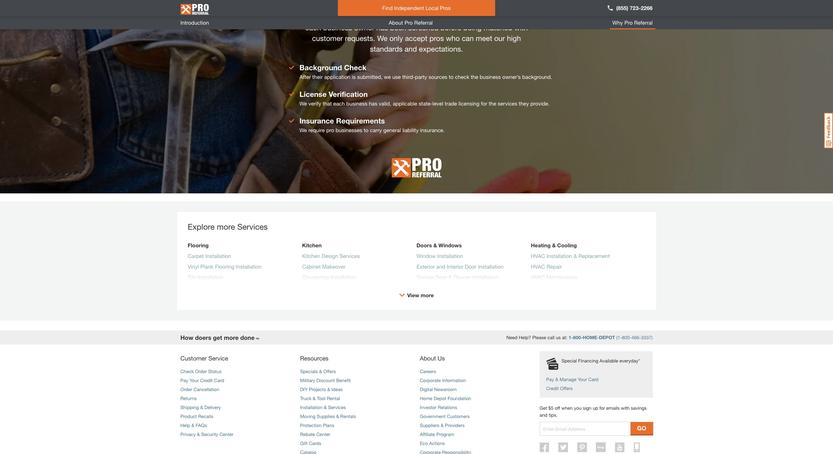 Task type: locate. For each thing, give the bounding box(es) containing it.
countertop
[[302, 274, 329, 280]]

0 horizontal spatial to
[[364, 127, 369, 133]]

0 vertical spatial has
[[377, 23, 388, 32]]

1 horizontal spatial check
[[344, 63, 367, 72]]

for right up at the bottom right
[[600, 405, 606, 411]]

check down customer
[[181, 368, 194, 374]]

flooring up carpet
[[188, 242, 209, 248]]

home depot blog image
[[597, 442, 607, 452]]

0 horizontal spatial referral
[[369, 13, 395, 21]]

1 horizontal spatial flooring
[[215, 263, 235, 270]]

the right on
[[344, 13, 354, 21]]

about for about us
[[420, 354, 436, 362]]

credit up $5
[[547, 385, 559, 391]]

0 horizontal spatial 800-
[[574, 335, 583, 340]]

digital newsroom link
[[420, 386, 457, 392]]

0 horizontal spatial center
[[220, 431, 234, 437]]

0 vertical spatial credit
[[200, 377, 213, 383]]

0 horizontal spatial each
[[306, 23, 321, 32]]

2 horizontal spatial the
[[489, 100, 497, 107]]

home depot on youtube image
[[616, 442, 625, 452]]

status
[[208, 368, 222, 374]]

with right emails
[[622, 405, 630, 411]]

resources
[[300, 354, 329, 362]]

1 horizontal spatial about
[[420, 354, 436, 362]]

1 hvac from the top
[[532, 253, 546, 259]]

0 vertical spatial door
[[465, 263, 477, 270]]

0 vertical spatial with
[[515, 23, 528, 32]]

introduction
[[181, 19, 209, 26]]

more right explore
[[217, 222, 235, 231]]

1 horizontal spatial center
[[317, 431, 331, 437]]

1 vertical spatial with
[[622, 405, 630, 411]]

0 horizontal spatial card
[[214, 377, 224, 383]]

& down cooling
[[574, 253, 578, 259]]

sources
[[429, 74, 448, 80]]

to left check
[[449, 74, 454, 80]]

center right security
[[220, 431, 234, 437]]

about
[[389, 19, 403, 26], [420, 354, 436, 362]]

1 center from the left
[[220, 431, 234, 437]]

1 horizontal spatial card
[[589, 376, 599, 382]]

government
[[420, 413, 446, 419]]

723-
[[630, 5, 642, 11]]

check
[[456, 74, 470, 80]]

ideas
[[332, 386, 343, 392]]

2 horizontal spatial referral
[[635, 19, 653, 26]]

tile
[[188, 274, 196, 280]]

(855) 723-2266
[[617, 5, 653, 11]]

1 horizontal spatial credit
[[547, 385, 559, 391]]

license
[[300, 90, 327, 99]]

relations
[[438, 404, 458, 410]]

each inside all pros on the pro referral marketplace operate independently and each business owner has been screened before being matched with customer requests. we only accept pros who can meet our high standards and expectations.
[[306, 23, 321, 32]]

1 800- from the left
[[574, 335, 583, 340]]

card down 'status'
[[214, 377, 224, 383]]

& down interior
[[449, 274, 452, 280]]

0 horizontal spatial your
[[190, 377, 199, 383]]

business left owner's
[[480, 74, 501, 80]]

0 horizontal spatial credit
[[200, 377, 213, 383]]

need help? please call us at: 1-800-home-depot (1-800-466-3337)
[[507, 335, 653, 340]]

newsroom
[[435, 386, 457, 392]]

2 horizontal spatial pro
[[625, 19, 633, 26]]

after
[[300, 74, 311, 80]]

1 vertical spatial we
[[300, 100, 307, 107]]

business down on
[[323, 23, 352, 32]]

& inside pay & manage your card credit offers
[[556, 376, 559, 382]]

and down window installation link
[[437, 263, 446, 270]]

&
[[434, 242, 438, 248], [553, 242, 556, 248], [574, 253, 578, 259], [449, 274, 452, 280], [319, 368, 322, 374], [556, 376, 559, 382], [328, 386, 331, 392], [313, 395, 316, 401], [200, 404, 203, 410], [324, 404, 327, 410], [336, 413, 339, 419], [192, 422, 195, 428], [441, 422, 444, 428], [197, 431, 200, 437]]

hvac down hvac repair link
[[532, 274, 546, 280]]

1 horizontal spatial pay
[[547, 376, 555, 382]]

& down government customers link
[[441, 422, 444, 428]]

1 horizontal spatial for
[[600, 405, 606, 411]]

hvac down heating
[[532, 253, 546, 259]]

1 horizontal spatial pro
[[405, 19, 413, 26]]

opener
[[454, 274, 472, 280]]

1 vertical spatial order
[[181, 386, 192, 392]]

home depot on twitter image
[[559, 442, 569, 452]]

1 vertical spatial flooring
[[215, 263, 235, 270]]

the left services
[[489, 100, 497, 107]]

diy
[[300, 386, 308, 392]]

pay up credit offers link
[[547, 376, 555, 382]]

referral down find
[[369, 13, 395, 21]]

for inside license verification we verify that each business has valid, applicable state-level trade licensing for the services they provide.
[[481, 100, 488, 107]]

pay inside check order status pay your credit card order cancellation returns shipping & delivery product recalls help & faqs privacy & security center
[[181, 377, 188, 383]]

2 hvac from the top
[[532, 263, 546, 270]]

view more
[[408, 292, 434, 298]]

requests.
[[345, 34, 376, 43]]

center inside check order status pay your credit card order cancellation returns shipping & delivery product recalls help & faqs privacy & security center
[[220, 431, 234, 437]]

card down financing on the right
[[589, 376, 599, 382]]

0 vertical spatial kitchen
[[302, 242, 322, 248]]

1 vertical spatial check
[[181, 368, 194, 374]]

door up opener
[[465, 263, 477, 270]]

0 vertical spatial the
[[344, 13, 354, 21]]

provide.
[[531, 100, 550, 107]]

1 vertical spatial to
[[364, 127, 369, 133]]

1 horizontal spatial the
[[471, 74, 479, 80]]

the right check
[[471, 74, 479, 80]]

0 horizontal spatial the
[[344, 13, 354, 21]]

hvac left repair
[[532, 263, 546, 270]]

cabinet makeover link
[[302, 263, 346, 273]]

1 vertical spatial hvac
[[532, 263, 546, 270]]

door right garage
[[436, 274, 448, 280]]

been
[[390, 23, 407, 32]]

privacy & security center link
[[181, 431, 234, 437]]

1 horizontal spatial each
[[334, 100, 345, 107]]

& right doors
[[434, 242, 438, 248]]

0 horizontal spatial pros
[[317, 13, 331, 21]]

0 horizontal spatial with
[[515, 23, 528, 32]]

credit for order
[[200, 377, 213, 383]]

1 horizontal spatial order
[[195, 368, 207, 374]]

1 horizontal spatial referral
[[415, 19, 433, 26]]

has left 'been' at top
[[377, 23, 388, 32]]

card inside check order status pay your credit card order cancellation returns shipping & delivery product recalls help & faqs privacy & security center
[[214, 377, 224, 383]]

1 vertical spatial offers
[[561, 385, 573, 391]]

1 horizontal spatial your
[[578, 376, 588, 382]]

more right view
[[421, 292, 434, 298]]

suppliers
[[420, 422, 440, 428]]

offers up discount
[[324, 368, 336, 374]]

0 vertical spatial to
[[449, 74, 454, 80]]

about us
[[420, 354, 445, 362]]

accept
[[406, 34, 428, 43]]

center down the plans
[[317, 431, 331, 437]]

1 vertical spatial has
[[369, 100, 378, 107]]

tile installation
[[188, 274, 223, 280]]

kitchen
[[302, 242, 322, 248], [302, 253, 321, 259]]

3 hvac from the top
[[532, 274, 546, 280]]

credit inside pay & manage your card credit offers
[[547, 385, 559, 391]]

business down verification
[[347, 100, 368, 107]]

we left the verify
[[300, 100, 307, 107]]

1 horizontal spatial 800-
[[623, 335, 632, 340]]

0 vertical spatial offers
[[324, 368, 336, 374]]

at:
[[563, 335, 568, 340]]

the inside all pros on the pro referral marketplace operate independently and each business owner has been screened before being matched with customer requests. we only accept pros who can meet our high standards and expectations.
[[344, 13, 354, 21]]

referral for why pro referral
[[635, 19, 653, 26]]

2 center from the left
[[317, 431, 331, 437]]

has left valid,
[[369, 100, 378, 107]]

1 vertical spatial door
[[436, 274, 448, 280]]

businesses
[[336, 127, 363, 133]]

about up only
[[389, 19, 403, 26]]

we inside license verification we verify that each business has valid, applicable state-level trade licensing for the services they provide.
[[300, 100, 307, 107]]

feedback link image
[[825, 113, 834, 148]]

rental
[[327, 395, 340, 401]]

we inside insurance requirements we require pro businesses to carry general liability insurance.
[[300, 127, 307, 133]]

offers inside specials & offers military discount benefit diy projects & ideas truck & tool rental installation & services moving supplies & rentals protection plans rebate center gift cards
[[324, 368, 336, 374]]

center inside specials & offers military discount benefit diy projects & ideas truck & tool rental installation & services moving supplies & rentals protection plans rebate center gift cards
[[317, 431, 331, 437]]

for right the licensing
[[481, 100, 488, 107]]

$5
[[549, 405, 554, 411]]

pro
[[356, 13, 367, 21], [405, 19, 413, 26], [625, 19, 633, 26]]

0 vertical spatial about
[[389, 19, 403, 26]]

exterior
[[417, 263, 435, 270]]

0 vertical spatial pros
[[317, 13, 331, 21]]

explore more services
[[188, 222, 268, 231]]

(1-
[[617, 335, 623, 340]]

1 vertical spatial the
[[471, 74, 479, 80]]

& up military discount benefit link in the bottom left of the page
[[319, 368, 322, 374]]

1 horizontal spatial with
[[622, 405, 630, 411]]

kitchen inside kitchen design services link
[[302, 253, 321, 259]]

has inside all pros on the pro referral marketplace operate independently and each business owner has been screened before being matched with customer requests. we only accept pros who can meet our high standards and expectations.
[[377, 23, 388, 32]]

1 vertical spatial credit
[[547, 385, 559, 391]]

hvac installation & replacement
[[532, 253, 611, 259]]

check inside "background check after their application is submitted, we use third-party sources to check the business owner's background."
[[344, 63, 367, 72]]

0 horizontal spatial door
[[436, 274, 448, 280]]

pro for about pro referral
[[405, 19, 413, 26]]

0 horizontal spatial for
[[481, 100, 488, 107]]

more for view
[[421, 292, 434, 298]]

1 vertical spatial each
[[334, 100, 345, 107]]

your up order cancellation link
[[190, 377, 199, 383]]

0 horizontal spatial about
[[389, 19, 403, 26]]

your
[[578, 376, 588, 382], [190, 377, 199, 383]]

applicable
[[393, 100, 418, 107]]

2 kitchen from the top
[[302, 253, 321, 259]]

1 vertical spatial about
[[420, 354, 436, 362]]

2 vertical spatial we
[[300, 127, 307, 133]]

0 horizontal spatial flooring
[[188, 242, 209, 248]]

pros up expectations.
[[430, 34, 444, 43]]

insurance
[[300, 117, 334, 125]]

discount
[[317, 377, 335, 383]]

with
[[515, 23, 528, 32], [622, 405, 630, 411]]

pay up order cancellation link
[[181, 377, 188, 383]]

we up 'standards'
[[378, 34, 388, 43]]

state-
[[419, 100, 433, 107]]

with up high
[[515, 23, 528, 32]]

& up recalls
[[200, 404, 203, 410]]

pros right all
[[317, 13, 331, 21]]

pro up owner
[[356, 13, 367, 21]]

services inside specials & offers military discount benefit diy projects & ideas truck & tool rental installation & services moving supplies & rentals protection plans rebate center gift cards
[[328, 404, 346, 410]]

& up credit offers link
[[556, 376, 559, 382]]

1 vertical spatial kitchen
[[302, 253, 321, 259]]

1 vertical spatial services
[[340, 253, 360, 259]]

2 vertical spatial business
[[347, 100, 368, 107]]

2 vertical spatial hvac
[[532, 274, 546, 280]]

up
[[593, 405, 599, 411]]

1 vertical spatial business
[[480, 74, 501, 80]]

1 vertical spatial for
[[600, 405, 606, 411]]

pro right "why"
[[625, 19, 633, 26]]

800- right depot
[[623, 335, 632, 340]]

home depot on pintrest image
[[578, 442, 588, 452]]

0 vertical spatial we
[[378, 34, 388, 43]]

need
[[507, 335, 518, 340]]

home depot foundation link
[[420, 395, 472, 401]]

product recalls link
[[181, 413, 214, 419]]

1 kitchen from the top
[[302, 242, 322, 248]]

order up pay your credit card link
[[195, 368, 207, 374]]

referral down 2266
[[635, 19, 653, 26]]

eco
[[420, 440, 428, 446]]

we left require
[[300, 127, 307, 133]]

1 vertical spatial more
[[421, 292, 434, 298]]

get $5 off when you sign up for emails with savings and tips.
[[540, 405, 647, 418]]

maintenance
[[547, 274, 578, 280]]

0 horizontal spatial check
[[181, 368, 194, 374]]

& left tool
[[313, 395, 316, 401]]

referral down find independent local pros button
[[415, 19, 433, 26]]

and inside get $5 off when you sign up for emails with savings and tips.
[[540, 412, 548, 418]]

0 vertical spatial each
[[306, 23, 321, 32]]

more right get
[[224, 334, 239, 341]]

0 horizontal spatial pay
[[181, 377, 188, 383]]

hvac installation & replacement link
[[532, 252, 611, 263]]

careers
[[420, 368, 437, 374]]

eco actions link
[[420, 440, 445, 446]]

installation inside specials & offers military discount benefit diy projects & ideas truck & tool rental installation & services moving supplies & rentals protection plans rebate center gift cards
[[300, 404, 323, 410]]

1 horizontal spatial to
[[449, 74, 454, 80]]

& left the ideas
[[328, 386, 331, 392]]

0 horizontal spatial pro
[[356, 13, 367, 21]]

about pro referral
[[389, 19, 433, 26]]

0 vertical spatial check
[[344, 63, 367, 72]]

investor
[[420, 404, 437, 410]]

2 vertical spatial services
[[328, 404, 346, 410]]

0 vertical spatial business
[[323, 23, 352, 32]]

about up the 'careers'
[[420, 354, 436, 362]]

0 horizontal spatial offers
[[324, 368, 336, 374]]

hvac
[[532, 253, 546, 259], [532, 263, 546, 270], [532, 274, 546, 280]]

each down all
[[306, 23, 321, 32]]

business inside all pros on the pro referral marketplace operate independently and each business owner has been screened before being matched with customer requests. we only accept pros who can meet our high standards and expectations.
[[323, 23, 352, 32]]

0 vertical spatial for
[[481, 100, 488, 107]]

each right that
[[334, 100, 345, 107]]

flooring
[[188, 242, 209, 248], [215, 263, 235, 270]]

& left cooling
[[553, 242, 556, 248]]

off
[[555, 405, 561, 411]]

2 vertical spatial the
[[489, 100, 497, 107]]

home
[[420, 395, 433, 401]]

we for insurance requirements
[[300, 127, 307, 133]]

check up is
[[344, 63, 367, 72]]

to left carry
[[364, 127, 369, 133]]

offers inside pay & manage your card credit offers
[[561, 385, 573, 391]]

pro down independent
[[405, 19, 413, 26]]

0 vertical spatial services
[[238, 222, 268, 231]]

(855)
[[617, 5, 629, 11]]

business inside "background check after their application is submitted, we use third-party sources to check the business owner's background."
[[480, 74, 501, 80]]

use
[[393, 74, 401, 80]]

to
[[449, 74, 454, 80], [364, 127, 369, 133]]

view
[[408, 292, 420, 298]]

we for license verification
[[300, 100, 307, 107]]

0 vertical spatial hvac
[[532, 253, 546, 259]]

1 horizontal spatial pros
[[430, 34, 444, 43]]

license verification we verify that each business has valid, applicable state-level trade licensing for the services they provide.
[[300, 90, 550, 107]]

1 vertical spatial pros
[[430, 34, 444, 43]]

order up 'returns' link
[[181, 386, 192, 392]]

insurance.
[[421, 127, 445, 133]]

check inside check order status pay your credit card order cancellation returns shipping & delivery product recalls help & faqs privacy & security center
[[181, 368, 194, 374]]

submitted,
[[358, 74, 383, 80]]

pros
[[317, 13, 331, 21], [430, 34, 444, 43]]

only
[[390, 34, 403, 43]]

800- right at:
[[574, 335, 583, 340]]

pro
[[327, 127, 335, 133]]

about for about pro referral
[[389, 19, 403, 26]]

0 vertical spatial more
[[217, 222, 235, 231]]

get
[[213, 334, 222, 341]]

flooring right plank
[[215, 263, 235, 270]]

check
[[344, 63, 367, 72], [181, 368, 194, 374]]

your right manage
[[578, 376, 588, 382]]

1 horizontal spatial offers
[[561, 385, 573, 391]]

800-
[[574, 335, 583, 340], [623, 335, 632, 340]]

and down get
[[540, 412, 548, 418]]

offers down manage
[[561, 385, 573, 391]]

window
[[417, 253, 436, 259]]

high
[[508, 34, 522, 43]]

plank
[[201, 263, 214, 270]]

cabinet
[[302, 263, 321, 270]]

credit inside check order status pay your credit card order cancellation returns shipping & delivery product recalls help & faqs privacy & security center
[[200, 377, 213, 383]]

product
[[181, 413, 197, 419]]

credit up cancellation
[[200, 377, 213, 383]]



Task type: vqa. For each thing, say whether or not it's contained in the screenshot.
the with to the bottom
yes



Task type: describe. For each thing, give the bounding box(es) containing it.
manage
[[560, 376, 577, 382]]

referral inside all pros on the pro referral marketplace operate independently and each business owner has been screened before being matched with customer requests. we only accept pros who can meet our high standards and expectations.
[[369, 13, 395, 21]]

doors
[[417, 242, 432, 248]]

design
[[322, 253, 338, 259]]

why pro referral
[[613, 19, 653, 26]]

referral for about pro referral
[[415, 19, 433, 26]]

credit for &
[[547, 385, 559, 391]]

please
[[533, 335, 547, 340]]

how
[[181, 334, 194, 341]]

countertop installation
[[302, 274, 357, 280]]

kitchen for kitchen design services
[[302, 253, 321, 259]]

their
[[313, 74, 323, 80]]

to inside "background check after their application is submitted, we use third-party sources to check the business owner's background."
[[449, 74, 454, 80]]

Enter Email Address email field
[[541, 422, 631, 435]]

everyday*
[[620, 358, 641, 363]]

to inside insurance requirements we require pro businesses to carry general liability insurance.
[[364, 127, 369, 133]]

with inside get $5 off when you sign up for emails with savings and tips.
[[622, 405, 630, 411]]

(855) 723-2266 link
[[608, 4, 653, 12]]

independently
[[466, 13, 513, 21]]

has inside license verification we verify that each business has valid, applicable state-level trade licensing for the services they provide.
[[369, 100, 378, 107]]

check order status link
[[181, 368, 222, 374]]

explore
[[188, 222, 215, 231]]

government customers link
[[420, 413, 470, 419]]

hvac for hvac installation & replacement
[[532, 253, 546, 259]]

shipping & delivery link
[[181, 404, 221, 410]]

find
[[383, 5, 393, 11]]

hvac for hvac maintenance
[[532, 274, 546, 280]]

makeover
[[322, 263, 346, 270]]

card inside pay & manage your card credit offers
[[589, 376, 599, 382]]

benefit
[[337, 377, 351, 383]]

help?
[[519, 335, 532, 340]]

your inside check order status pay your credit card order cancellation returns shipping & delivery product recalls help & faqs privacy & security center
[[190, 377, 199, 383]]

vinyl
[[188, 263, 199, 270]]

customer
[[312, 34, 343, 43]]

diy projects & ideas link
[[300, 386, 343, 392]]

protection plans link
[[300, 422, 335, 428]]

affiliate
[[420, 431, 436, 437]]

window installation link
[[417, 252, 463, 263]]

careers link
[[420, 368, 437, 374]]

why
[[613, 19, 624, 26]]

us
[[438, 354, 445, 362]]

pro inside all pros on the pro referral marketplace operate independently and each business owner has been screened before being matched with customer requests. we only accept pros who can meet our high standards and expectations.
[[356, 13, 367, 21]]

local
[[426, 5, 439, 11]]

marketplace
[[397, 13, 437, 21]]

actions
[[430, 440, 445, 446]]

owner's
[[503, 74, 521, 80]]

the inside "background check after their application is submitted, we use third-party sources to check the business owner's background."
[[471, 74, 479, 80]]

help & faqs link
[[181, 422, 207, 428]]

licensing
[[459, 100, 480, 107]]

with inside all pros on the pro referral marketplace operate independently and each business owner has been screened before being matched with customer requests. we only accept pros who can meet our high standards and expectations.
[[515, 23, 528, 32]]

check order status pay your credit card order cancellation returns shipping & delivery product recalls help & faqs privacy & security center
[[181, 368, 234, 437]]

vinyl plank flooring installation link
[[188, 263, 262, 273]]

specials
[[300, 368, 318, 374]]

kitchen for kitchen
[[302, 242, 322, 248]]

pay your credit card link
[[181, 377, 224, 383]]

& down faqs
[[197, 431, 200, 437]]

& up supplies
[[324, 404, 327, 410]]

services for kitchen design services
[[340, 253, 360, 259]]

verification
[[329, 90, 368, 99]]

home depot mobile apps image
[[634, 442, 641, 452]]

call
[[548, 335, 555, 340]]

supplies
[[317, 413, 335, 419]]

corporate
[[420, 377, 441, 383]]

exterior and interior door installation
[[417, 263, 504, 270]]

require
[[309, 127, 325, 133]]

garage door & opener installation link
[[417, 273, 499, 284]]

0 vertical spatial order
[[195, 368, 207, 374]]

find independent local pros button
[[338, 0, 496, 16]]

vinyl plank flooring installation
[[188, 263, 262, 270]]

matched
[[484, 23, 513, 32]]

providers
[[445, 422, 465, 428]]

cooling
[[558, 242, 577, 248]]

liability
[[403, 127, 419, 133]]

delivery
[[205, 404, 221, 410]]

order cancellation link
[[181, 386, 220, 392]]

all
[[307, 13, 315, 21]]

military discount benefit link
[[300, 377, 351, 383]]

repair
[[547, 263, 563, 270]]

find independent local pros
[[383, 5, 451, 11]]

exterior and interior door installation link
[[417, 263, 504, 273]]

each inside license verification we verify that each business has valid, applicable state-level trade licensing for the services they provide.
[[334, 100, 345, 107]]

cancellation
[[194, 386, 220, 392]]

background.
[[523, 74, 553, 80]]

being
[[464, 23, 482, 32]]

rebate
[[300, 431, 315, 437]]

& left rentals
[[336, 413, 339, 419]]

more for explore
[[217, 222, 235, 231]]

2 vertical spatial more
[[224, 334, 239, 341]]

we inside all pros on the pro referral marketplace operate independently and each business owner has been screened before being matched with customer requests. we only accept pros who can meet our high standards and expectations.
[[378, 34, 388, 43]]

projects
[[309, 386, 326, 392]]

and up high
[[515, 13, 527, 21]]

services for explore more services
[[238, 222, 268, 231]]

2 800- from the left
[[623, 335, 632, 340]]

the inside license verification we verify that each business has valid, applicable state-level trade licensing for the services they provide.
[[489, 100, 497, 107]]

installation & services link
[[300, 404, 346, 410]]

business inside license verification we verify that each business has valid, applicable state-level trade licensing for the services they provide.
[[347, 100, 368, 107]]

garage door & opener installation
[[417, 274, 499, 280]]

verify
[[309, 100, 322, 107]]

0 horizontal spatial order
[[181, 386, 192, 392]]

savings
[[632, 405, 647, 411]]

foundation
[[448, 395, 472, 401]]

rebate center link
[[300, 431, 331, 437]]

hvac for hvac repair
[[532, 263, 546, 270]]

1 horizontal spatial door
[[465, 263, 477, 270]]

pro referral logo image
[[181, 1, 209, 17]]

special
[[562, 358, 578, 363]]

your inside pay & manage your card credit offers
[[578, 376, 588, 382]]

kitchen design services link
[[302, 252, 360, 263]]

home depot on facebook image
[[540, 442, 550, 452]]

how doers get more done ™
[[181, 334, 260, 341]]

carpet installation link
[[188, 252, 231, 263]]

owner
[[355, 23, 375, 32]]

& right help
[[192, 422, 195, 428]]

for inside get $5 off when you sign up for emails with savings and tips.
[[600, 405, 606, 411]]

done
[[241, 334, 255, 341]]

faqs
[[196, 422, 207, 428]]

doors & windows
[[417, 242, 462, 248]]

tool
[[317, 395, 326, 401]]

service
[[209, 354, 228, 362]]

depot
[[600, 335, 616, 340]]

0 vertical spatial flooring
[[188, 242, 209, 248]]

pay inside pay & manage your card credit offers
[[547, 376, 555, 382]]

and down accept at the top of page
[[405, 45, 417, 53]]

& inside careers corporate information digital newsroom home depot foundation investor relations government customers suppliers & providers affiliate program eco actions
[[441, 422, 444, 428]]

pro for why pro referral
[[625, 19, 633, 26]]



